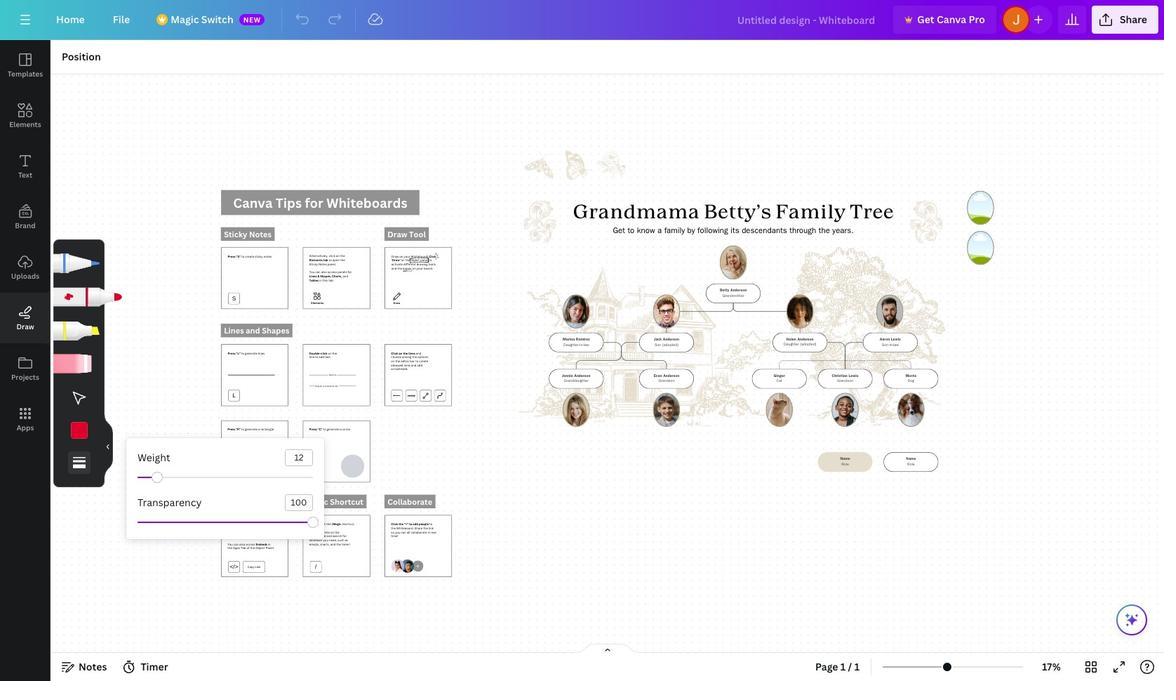 Task type: vqa. For each thing, say whether or not it's contained in the screenshot.
Clip
no



Task type: describe. For each thing, give the bounding box(es) containing it.
canva
[[937, 13, 967, 26]]

1 horizontal spatial line
[[335, 385, 338, 387]]

sticky inside alternatively, click on the elements tab to open the sticky notes panel.
[[309, 262, 318, 266]]

drag the text along the line
[[315, 385, 338, 387]]

double-
[[309, 351, 321, 355]]

and inside draw on your whiteboard! click 'draw' on the object panel to activate different drawing tools and the eraser on your board.
[[391, 266, 397, 270]]

tool
[[409, 228, 426, 239]]

1 horizontal spatial a
[[340, 427, 341, 431]]

shortcut.
[[342, 522, 355, 526]]

click for add
[[321, 351, 327, 355]]

0 vertical spatial lines
[[408, 351, 415, 355]]

object
[[255, 546, 265, 550]]

generate right "c" at the bottom left
[[327, 427, 339, 431]]

grandmama betty's family tree get to know a family by following its descendants through the years.
[[573, 199, 894, 235]]

elements inside button
[[9, 119, 41, 129]]

can for panel.
[[233, 542, 238, 546]]

on up arrowheads.
[[391, 359, 395, 363]]

arrowheads.
[[391, 367, 408, 371]]

apps inside you can also access embeds in the apps tab of the object panel.
[[233, 546, 240, 550]]

press "l" to generate lines.
[[228, 351, 265, 355]]

file button
[[102, 6, 141, 34]]

editor
[[401, 359, 409, 363]]

/magic
[[332, 522, 341, 526]]

videos,
[[238, 522, 248, 526]]

1 1 from the left
[[841, 660, 846, 673]]

0 horizontal spatial create
[[245, 254, 254, 258]]

you inside press "/" while on the whiteboard and search for whatever you need, such as emojis, charts, and the timer!
[[323, 538, 328, 542]]

17% button
[[1029, 656, 1075, 678]]

you for lines
[[309, 270, 314, 274]]

in inside you can also access embeds in the apps tab of the object panel.
[[268, 542, 270, 546]]

0 vertical spatial sticky
[[224, 228, 247, 239]]

click for whiteboard.
[[391, 522, 398, 526]]

"c"
[[318, 427, 322, 431]]

on up editor
[[399, 351, 402, 355]]

real
[[431, 530, 436, 534]]

click on the lines and choose among the options on the editor bar to create elbowed lines and add arrowheads.
[[391, 351, 428, 371]]

to inside double-click on the line to add text.
[[315, 355, 318, 359]]

panel.
[[266, 546, 274, 550]]

you can also access embeds in the apps tab of the object panel.
[[227, 542, 274, 550]]

years.
[[833, 227, 854, 235]]

board.
[[424, 266, 433, 270]]

on right the ''draw''
[[401, 258, 405, 262]]

0 horizontal spatial a
[[258, 427, 260, 431]]

by
[[687, 227, 695, 235]]

different
[[403, 262, 416, 266]]

you for the
[[227, 542, 233, 546]]

to right "+"
[[409, 522, 412, 526]]

for inside press "/" while on the whiteboard and search for whatever you need, such as emojis, charts, and the timer!
[[342, 534, 347, 538]]

draw inside button
[[16, 322, 34, 331]]

brand
[[15, 220, 36, 230]]

drawing
[[416, 262, 428, 266]]

0 horizontal spatial onto
[[227, 534, 234, 538]]

its
[[731, 227, 739, 235]]

presentations,
[[249, 522, 269, 526]]

descendants
[[742, 227, 787, 235]]

get canva pro
[[918, 13, 986, 26]]

access for charts,
[[327, 270, 337, 274]]

to inside grandmama betty's family tree get to know a family by following its descendants through the years.
[[628, 227, 635, 235]]

add inside click on the lines and choose among the options on the editor bar to create elbowed lines and add arrowheads.
[[417, 363, 422, 367]]

of
[[246, 546, 249, 550]]

can inside "click the "+" to add people to the whiteboard. share the link so you can all collaborate in real time!"
[[401, 530, 406, 534]]

to right 'people'
[[429, 522, 432, 526]]

to inside alternatively, click on the elements tab to open the sticky notes panel.
[[329, 258, 332, 262]]

"l"
[[236, 351, 240, 355]]

Transparency text field
[[286, 495, 312, 510]]

transparency
[[138, 496, 202, 509]]

1 vertical spatial lines
[[404, 363, 410, 367]]

2 vertical spatial elements
[[311, 301, 324, 304]]

press for press "r" to generate a rectangle. press "c" to generate a circle.
[[227, 427, 235, 431]]

time!
[[391, 534, 398, 538]]

double-click on the line to add text.
[[309, 351, 337, 359]]

"s"
[[236, 254, 240, 258]]

canva assistant image
[[1124, 612, 1141, 628]]

shortcut
[[330, 496, 363, 506]]

show pages image
[[574, 643, 641, 654]]

uploads button
[[0, 242, 51, 293]]

sticky notes
[[224, 228, 271, 239]]

press "s" to create sticky notes.
[[228, 254, 272, 258]]

design with the /magic shortcut.
[[309, 522, 355, 526]]

template!
[[240, 534, 254, 538]]

and right among
[[416, 351, 421, 355]]

2 1 from the left
[[855, 660, 860, 673]]

0 vertical spatial onto
[[241, 526, 248, 530]]

links
[[261, 530, 268, 534]]

notes inside button
[[79, 660, 107, 673]]

while
[[322, 530, 330, 534]]

collaborate
[[411, 530, 427, 534]]

position button
[[56, 46, 107, 68]]

press for press "/" while on the whiteboard and search for whatever you need, such as emojis, charts, and the timer!
[[309, 530, 317, 534]]

add
[[329, 374, 332, 376]]

to right the "l" at the bottom
[[241, 351, 244, 355]]

to right "c" at the bottom left
[[323, 427, 326, 431]]

text.
[[325, 355, 331, 359]]

get inside grandmama betty's family tree get to know a family by following its descendants through the years.
[[613, 227, 625, 235]]

collaborate
[[387, 496, 432, 506]]

tab
[[241, 546, 246, 550]]

family
[[664, 227, 685, 235]]

1 horizontal spatial text
[[333, 374, 336, 376]]

draw on your whiteboard! click 'draw' on the object panel to activate different drawing tools and the eraser on your board.
[[391, 254, 436, 270]]

create inside click on the lines and choose among the options on the editor bar to create elbowed lines and add arrowheads.
[[419, 359, 428, 363]]

press for press "l" to generate lines.
[[228, 351, 235, 355]]

pro
[[969, 13, 986, 26]]

among
[[402, 355, 411, 359]]

whatever
[[309, 538, 322, 542]]

for inside you can also access panels for lines & shapes, charts, and tables in this tab.
[[348, 270, 352, 274]]

generate for lines.
[[245, 351, 257, 355]]

lines.
[[258, 351, 265, 355]]

press "/" while on the whiteboard and search for whatever you need, such as emojis, charts, and the timer!
[[309, 530, 350, 546]]

uploads
[[11, 271, 39, 281]]

get canva pro button
[[894, 6, 997, 34]]

to inside draw on your whiteboard! click 'draw' on the object panel to activate different drawing tools and the eraser on your board.
[[429, 258, 432, 262]]

#e7191f image
[[71, 422, 87, 439]]

timer button
[[118, 656, 174, 678]]

emojis,
[[309, 542, 319, 546]]

all
[[407, 530, 410, 534]]

tab
[[323, 258, 328, 262]]

timer
[[141, 660, 168, 673]]

on inside double-click on the line to add text.
[[328, 351, 331, 355]]

position
[[62, 50, 101, 63]]

page 1 / 1
[[816, 660, 860, 673]]

as
[[345, 538, 348, 542]]

&
[[317, 274, 319, 278]]

and right charts,
[[330, 542, 335, 546]]

to right "s"
[[241, 254, 244, 258]]

0 vertical spatial your
[[404, 254, 410, 258]]

paste
[[246, 530, 253, 534]]

magic for magic shortcut
[[306, 496, 328, 506]]



Task type: locate. For each thing, give the bounding box(es) containing it.
0 vertical spatial in
[[319, 278, 322, 282]]

text
[[18, 170, 32, 180]]

generate for a
[[245, 427, 257, 431]]

notes down alternatively,
[[318, 262, 327, 266]]

notes up sticky
[[249, 228, 271, 239]]

onto right more
[[241, 526, 248, 530]]

Weight text field
[[286, 450, 312, 465]]

in right 'embeds'
[[268, 542, 270, 546]]

0 horizontal spatial lines
[[224, 325, 244, 335]]

can
[[315, 270, 320, 274], [401, 530, 406, 534], [233, 542, 238, 546]]

brand button
[[0, 192, 51, 242]]

generate
[[245, 351, 257, 355], [245, 427, 257, 431], [327, 427, 339, 431]]

also for shapes,
[[321, 270, 327, 274]]

0 vertical spatial access
[[327, 270, 337, 274]]

press left "s"
[[228, 254, 235, 258]]

text right add
[[333, 374, 336, 376]]

1 vertical spatial text
[[323, 385, 326, 387]]

add text
[[329, 374, 336, 376]]

lines left &
[[309, 274, 317, 278]]

charts,
[[332, 274, 342, 278]]

share button
[[1092, 6, 1159, 34]]

on right eraser
[[412, 266, 416, 270]]

apps button
[[0, 394, 51, 444]]

elbowed
[[391, 363, 403, 367]]

0 vertical spatial share
[[1120, 13, 1148, 26]]

you left &
[[309, 270, 314, 274]]

page
[[816, 660, 839, 673]]

0 vertical spatial line
[[309, 355, 314, 359]]

charts,
[[320, 542, 329, 546]]

1 vertical spatial can
[[401, 530, 406, 534]]

0 horizontal spatial your
[[249, 526, 255, 530]]

0 vertical spatial magic
[[171, 13, 199, 26]]

1 vertical spatial apps
[[233, 546, 240, 550]]

1 vertical spatial you
[[323, 538, 328, 542]]

elements
[[9, 119, 41, 129], [309, 258, 322, 262], [311, 301, 324, 304]]

/
[[849, 660, 853, 673]]

home link
[[45, 6, 96, 34]]

this
[[322, 278, 328, 282]]

know
[[637, 227, 655, 235]]

whiteboard
[[309, 534, 326, 538]]

line
[[309, 355, 314, 359], [335, 385, 338, 387]]

link
[[429, 526, 433, 530]]

also left of at the left bottom of page
[[239, 542, 245, 546]]

1 vertical spatial in
[[427, 530, 430, 534]]

embeds
[[256, 542, 267, 546]]

draw up activate
[[391, 254, 399, 258]]

1 horizontal spatial whiteboard.
[[396, 526, 414, 530]]

a inside grandmama betty's family tree get to know a family by following its descendants through the years.
[[658, 227, 662, 235]]

1 vertical spatial click
[[391, 351, 398, 355]]

magic for magic switch
[[171, 13, 199, 26]]

0 vertical spatial apps
[[17, 423, 34, 432]]

magic up design
[[306, 496, 328, 506]]

in inside "click the "+" to add people to the whiteboard. share the link so you can all collaborate in real time!"
[[427, 530, 430, 534]]

options
[[417, 355, 428, 359]]

1 vertical spatial you
[[227, 542, 233, 546]]

notes inside alternatively, click on the elements tab to open the sticky notes panel.
[[318, 262, 327, 266]]

1 vertical spatial get
[[613, 227, 625, 235]]

magic inside main menu bar
[[171, 13, 199, 26]]

search
[[332, 534, 342, 538]]

to right panel
[[429, 258, 432, 262]]

0 horizontal spatial can
[[233, 542, 238, 546]]

"r"
[[236, 427, 240, 431]]

embed videos, presentations, and more onto your whiteboard. just directly paste their links onto the template!
[[227, 522, 273, 538]]

draw left tool
[[387, 228, 407, 239]]

apps left tab
[[233, 546, 240, 550]]

your
[[404, 254, 410, 258], [417, 266, 423, 270], [249, 526, 255, 530]]

eraser
[[403, 266, 411, 270]]

activate
[[391, 262, 403, 266]]

on up panel.
[[336, 254, 339, 258]]

draw down activate
[[393, 301, 400, 305]]

also for tab
[[239, 542, 245, 546]]

your up different on the top left of page
[[404, 254, 410, 258]]

1 horizontal spatial your
[[404, 254, 410, 258]]

notes left 'timer' button
[[79, 660, 107, 673]]

on up activate
[[399, 254, 403, 258]]

for right search in the left of the page
[[342, 534, 347, 538]]

elements left tab
[[309, 258, 322, 262]]

share inside dropdown button
[[1120, 13, 1148, 26]]

2 vertical spatial add
[[413, 522, 418, 526]]

on inside press "/" while on the whiteboard and search for whatever you need, such as emojis, charts, and the timer!
[[330, 530, 334, 534]]

projects
[[11, 372, 39, 382]]

0 vertical spatial notes
[[249, 228, 271, 239]]

whiteboard. inside the embed videos, presentations, and more onto your whiteboard. just directly paste their links onto the template!
[[256, 526, 273, 530]]

you inside you can also access embeds in the apps tab of the object panel.
[[227, 542, 233, 546]]

elements up text button
[[9, 119, 41, 129]]

you inside you can also access panels for lines & shapes, charts, and tables in this tab.
[[309, 270, 314, 274]]

0 horizontal spatial text
[[323, 385, 326, 387]]

draw tool
[[387, 228, 426, 239]]

click inside click on the lines and choose among the options on the editor bar to create elbowed lines and add arrowheads.
[[391, 351, 398, 355]]

generate left lines.
[[245, 351, 257, 355]]

tools
[[428, 262, 435, 266]]

1 horizontal spatial share
[[1120, 13, 1148, 26]]

0 horizontal spatial you
[[227, 542, 233, 546]]

2 horizontal spatial notes
[[318, 262, 327, 266]]

tree
[[850, 199, 894, 224]]

whiteboard!
[[411, 254, 428, 258]]

0 horizontal spatial you
[[323, 538, 328, 542]]

to inside click on the lines and choose among the options on the editor bar to create elbowed lines and add arrowheads.
[[415, 359, 418, 363]]

1 horizontal spatial 1
[[855, 660, 860, 673]]

2 vertical spatial your
[[249, 526, 255, 530]]

can left 'all'
[[401, 530, 406, 534]]

can for in
[[315, 270, 320, 274]]

create
[[245, 254, 254, 258], [419, 359, 428, 363]]

0 horizontal spatial for
[[342, 534, 347, 538]]

lines up bar
[[408, 351, 415, 355]]

click inside "click the "+" to add people to the whiteboard. share the link so you can all collaborate in real time!"
[[391, 522, 398, 526]]

click up so
[[391, 522, 398, 526]]

on right double-
[[328, 351, 331, 355]]

2 vertical spatial in
[[268, 542, 270, 546]]

side panel tab list
[[0, 40, 51, 444]]

panels
[[338, 270, 347, 274]]

1 horizontal spatial apps
[[233, 546, 240, 550]]

switch
[[201, 13, 234, 26]]

onto
[[241, 526, 248, 530], [227, 534, 234, 538]]

1 horizontal spatial click
[[329, 254, 335, 258]]

get inside button
[[918, 13, 935, 26]]

1 vertical spatial magic
[[306, 496, 328, 506]]

2 horizontal spatial can
[[401, 530, 406, 534]]

whiteboard. right so
[[396, 526, 414, 530]]

access down panel.
[[327, 270, 337, 274]]

press "r" to generate a rectangle. press "c" to generate a circle.
[[227, 427, 351, 431]]

to right the "r"
[[241, 427, 244, 431]]

0 vertical spatial text
[[333, 374, 336, 376]]

0 horizontal spatial in
[[268, 542, 270, 546]]

can left tab
[[233, 542, 238, 546]]

rectangle.
[[260, 427, 274, 431]]

apps
[[17, 423, 34, 432], [233, 546, 240, 550]]

1 vertical spatial sticky
[[309, 262, 318, 266]]

2 vertical spatial click
[[391, 522, 398, 526]]

also
[[321, 270, 327, 274], [239, 542, 245, 546]]

line right along on the left bottom of page
[[335, 385, 338, 387]]

1 horizontal spatial notes
[[249, 228, 271, 239]]

1 vertical spatial onto
[[227, 534, 234, 538]]

add right bar
[[417, 363, 422, 367]]

1 vertical spatial elements
[[309, 258, 322, 262]]

can inside you can also access panels for lines & shapes, charts, and tables in this tab.
[[315, 270, 320, 274]]

in
[[319, 278, 322, 282], [427, 530, 430, 534], [268, 542, 270, 546]]

tab.
[[328, 278, 334, 282]]

in left real
[[427, 530, 430, 534]]

main menu bar
[[0, 0, 1165, 40]]

alternatively,
[[309, 254, 328, 258]]

0 horizontal spatial whiteboard.
[[256, 526, 273, 530]]

2 horizontal spatial your
[[417, 266, 423, 270]]

generate right the "r"
[[245, 427, 257, 431]]

add inside double-click on the line to add text.
[[319, 355, 324, 359]]

a
[[658, 227, 662, 235], [258, 427, 260, 431], [340, 427, 341, 431]]

and right the charts,
[[343, 274, 348, 278]]

in left this
[[319, 278, 322, 282]]

"+"
[[404, 522, 408, 526]]

press for press "s" to create sticky notes.
[[228, 254, 235, 258]]

press
[[228, 254, 235, 258], [228, 351, 235, 355], [227, 427, 235, 431], [309, 427, 317, 431], [309, 530, 317, 534]]

the
[[819, 227, 830, 235], [340, 254, 345, 258], [340, 258, 345, 262], [405, 258, 410, 262], [397, 266, 402, 270], [332, 351, 337, 355], [403, 351, 408, 355], [412, 355, 417, 359], [395, 359, 400, 363], [320, 385, 322, 387], [332, 385, 335, 387], [326, 522, 331, 526], [399, 522, 403, 526], [391, 526, 396, 530], [423, 526, 428, 530], [335, 530, 339, 534], [235, 534, 239, 538], [336, 542, 341, 546], [227, 546, 232, 550], [250, 546, 255, 550]]

the inside grandmama betty's family tree get to know a family by following its descendants through the years.
[[819, 227, 830, 235]]

the inside the embed videos, presentations, and more onto your whiteboard. just directly paste their links onto the template!
[[235, 534, 239, 538]]

apps down 'projects' at the left bottom of the page
[[17, 423, 34, 432]]

whiteboard. right paste
[[256, 526, 273, 530]]

along
[[327, 385, 331, 387]]

alternatively, click on the elements tab to open the sticky notes panel.
[[309, 254, 345, 266]]

object
[[411, 258, 420, 262]]

line inside double-click on the line to add text.
[[309, 355, 314, 359]]

1 vertical spatial line
[[335, 385, 338, 387]]

bar
[[410, 359, 415, 363]]

magic switch
[[171, 13, 234, 26]]

sticky
[[224, 228, 247, 239], [309, 262, 318, 266]]

0 horizontal spatial line
[[309, 355, 314, 359]]

1 vertical spatial click
[[321, 351, 327, 355]]

their
[[254, 530, 261, 534]]

also inside you can also access embeds in the apps tab of the object panel.
[[239, 542, 245, 546]]

0 horizontal spatial magic
[[171, 13, 199, 26]]

you left 'need,'
[[323, 538, 328, 542]]

and inside the embed videos, presentations, and more onto your whiteboard. just directly paste their links onto the template!
[[227, 526, 233, 530]]

sticky down alternatively,
[[309, 262, 318, 266]]

add left 'people'
[[413, 522, 418, 526]]

through
[[790, 227, 816, 235]]

0 vertical spatial lines
[[309, 274, 317, 278]]

lines inside you can also access panels for lines & shapes, charts, and tables in this tab.
[[309, 274, 317, 278]]

a left circle.
[[340, 427, 341, 431]]

1 vertical spatial your
[[417, 266, 423, 270]]

so
[[391, 530, 394, 534]]

get left canva
[[918, 13, 935, 26]]

need,
[[329, 538, 337, 542]]

Design title text field
[[726, 6, 888, 34]]

0 vertical spatial get
[[918, 13, 935, 26]]

press left the "r"
[[227, 427, 235, 431]]

1 vertical spatial create
[[419, 359, 428, 363]]

shapes
[[262, 325, 289, 335]]

0 horizontal spatial also
[[239, 542, 245, 546]]

grandmama
[[573, 199, 700, 224]]

0 vertical spatial click
[[329, 254, 335, 258]]

text left along on the left bottom of page
[[323, 385, 326, 387]]

0 vertical spatial you
[[309, 270, 314, 274]]

also inside you can also access panels for lines & shapes, charts, and tables in this tab.
[[321, 270, 327, 274]]

1 vertical spatial for
[[342, 534, 347, 538]]

0 vertical spatial you
[[395, 530, 400, 534]]

1 horizontal spatial also
[[321, 270, 327, 274]]

can up tables
[[315, 270, 320, 274]]

0 horizontal spatial sticky
[[224, 228, 247, 239]]

lines down among
[[404, 363, 410, 367]]

and left shapes
[[246, 325, 260, 335]]

access inside you can also access embeds in the apps tab of the object panel.
[[246, 542, 255, 546]]

tables
[[309, 278, 318, 282]]

click up elbowed
[[391, 351, 398, 355]]

0 horizontal spatial access
[[246, 542, 255, 546]]

line left text.
[[309, 355, 314, 359]]

click
[[329, 254, 335, 258], [321, 351, 327, 355]]

click
[[429, 254, 436, 258], [391, 351, 398, 355], [391, 522, 398, 526]]

0 vertical spatial can
[[315, 270, 320, 274]]

onto left directly on the left
[[227, 534, 234, 538]]

press left "/"
[[309, 530, 317, 534]]

1 vertical spatial add
[[417, 363, 422, 367]]

create right bar
[[419, 359, 428, 363]]

1 vertical spatial lines
[[224, 325, 244, 335]]

your left board.
[[417, 266, 423, 270]]

2 horizontal spatial a
[[658, 227, 662, 235]]

1 horizontal spatial get
[[918, 13, 935, 26]]

on right while at bottom left
[[330, 530, 334, 534]]

panel
[[420, 258, 428, 262]]

weight
[[138, 451, 170, 464]]

press left the "l" at the bottom
[[228, 351, 235, 355]]

click inside draw on your whiteboard! click 'draw' on the object panel to activate different drawing tools and the eraser on your board.
[[429, 254, 436, 258]]

press left "c" at the bottom left
[[309, 427, 317, 431]]

hide image
[[104, 412, 113, 480]]

1 horizontal spatial in
[[319, 278, 322, 282]]

1 horizontal spatial sticky
[[309, 262, 318, 266]]

on inside alternatively, click on the elements tab to open the sticky notes panel.
[[336, 254, 339, 258]]

whiteboard. inside "click the "+" to add people to the whiteboard. share the link so you can all collaborate in real time!"
[[396, 526, 414, 530]]

add inside "click the "+" to add people to the whiteboard. share the link so you can all collaborate in real time!"
[[413, 522, 418, 526]]

embed
[[227, 522, 237, 526]]

you down just
[[227, 542, 233, 546]]

1 horizontal spatial lines
[[309, 274, 317, 278]]

to left text.
[[315, 355, 318, 359]]

you can also access panels for lines & shapes, charts, and tables in this tab.
[[309, 270, 352, 282]]

lines
[[408, 351, 415, 355], [404, 363, 410, 367]]

0 vertical spatial for
[[348, 270, 352, 274]]

1 whiteboard. from the left
[[256, 526, 273, 530]]

click for to
[[329, 254, 335, 258]]

and right editor
[[411, 363, 416, 367]]

to right tab
[[329, 258, 332, 262]]

you right so
[[395, 530, 400, 534]]

click inside double-click on the line to add text.
[[321, 351, 327, 355]]

1 vertical spatial notes
[[318, 262, 327, 266]]

the inside double-click on the line to add text.
[[332, 351, 337, 355]]

lines and shapes
[[224, 325, 289, 335]]

0 horizontal spatial apps
[[17, 423, 34, 432]]

notes button
[[56, 656, 113, 678]]

a left rectangle.
[[258, 427, 260, 431]]

1 horizontal spatial can
[[315, 270, 320, 274]]

and down the ''draw''
[[391, 266, 397, 270]]

circle.
[[342, 427, 351, 431]]

you inside "click the "+" to add people to the whiteboard. share the link so you can all collaborate in real time!"
[[395, 530, 400, 534]]

draw
[[387, 228, 407, 239], [391, 254, 399, 258], [393, 301, 400, 305], [16, 322, 34, 331]]

lines up the "l" at the bottom
[[224, 325, 244, 335]]

access for of
[[246, 542, 255, 546]]

draw inside draw on your whiteboard! click 'draw' on the object panel to activate different drawing tools and the eraser on your board.
[[391, 254, 399, 258]]

0 vertical spatial create
[[245, 254, 254, 258]]

notes.
[[263, 254, 272, 258]]

create left sticky
[[245, 254, 254, 258]]

0 vertical spatial also
[[321, 270, 327, 274]]

apps inside apps button
[[17, 423, 34, 432]]

1 vertical spatial access
[[246, 542, 255, 546]]

also right &
[[321, 270, 327, 274]]

0 horizontal spatial 1
[[841, 660, 846, 673]]

0 horizontal spatial share
[[414, 526, 422, 530]]

and left search in the left of the page
[[326, 534, 332, 538]]

just
[[227, 530, 233, 534]]

elements down tables
[[311, 301, 324, 304]]

notes
[[249, 228, 271, 239], [318, 262, 327, 266], [79, 660, 107, 673]]

1 horizontal spatial access
[[327, 270, 337, 274]]

1 horizontal spatial onto
[[241, 526, 248, 530]]

in inside you can also access panels for lines & shapes, charts, and tables in this tab.
[[319, 278, 322, 282]]

you
[[395, 530, 400, 534], [323, 538, 328, 542]]

to right bar
[[415, 359, 418, 363]]

magic left switch
[[171, 13, 199, 26]]

1 vertical spatial share
[[414, 526, 422, 530]]

sticky up "s"
[[224, 228, 247, 239]]

1 horizontal spatial magic
[[306, 496, 328, 506]]

1 left the '/'
[[841, 660, 846, 673]]

1 horizontal spatial create
[[419, 359, 428, 363]]

and left more
[[227, 526, 233, 530]]

click for options
[[391, 351, 398, 355]]

drag
[[315, 385, 319, 387]]

2 whiteboard. from the left
[[396, 526, 414, 530]]

you
[[309, 270, 314, 274], [227, 542, 233, 546]]

draw up projects button
[[16, 322, 34, 331]]

get down grandmama
[[613, 227, 625, 235]]

0 vertical spatial click
[[429, 254, 436, 258]]

templates
[[8, 69, 43, 79]]

add left text.
[[319, 355, 324, 359]]

your up template!
[[249, 526, 255, 530]]

can inside you can also access embeds in the apps tab of the object panel.
[[233, 542, 238, 546]]

2 horizontal spatial in
[[427, 530, 430, 534]]

0 horizontal spatial click
[[321, 351, 327, 355]]

betty's
[[704, 199, 771, 224]]

share inside "click the "+" to add people to the whiteboard. share the link so you can all collaborate in real time!"
[[414, 526, 422, 530]]

home
[[56, 13, 85, 26]]

1 horizontal spatial you
[[395, 530, 400, 534]]

new
[[243, 15, 261, 25]]

0 horizontal spatial get
[[613, 227, 625, 235]]

access down template!
[[246, 542, 255, 546]]

to left know
[[628, 227, 635, 235]]

click up tools
[[429, 254, 436, 258]]

a right know
[[658, 227, 662, 235]]

and inside you can also access panels for lines & shapes, charts, and tables in this tab.
[[343, 274, 348, 278]]

click inside alternatively, click on the elements tab to open the sticky notes panel.
[[329, 254, 335, 258]]

0 vertical spatial add
[[319, 355, 324, 359]]

1 right the '/'
[[855, 660, 860, 673]]

1 horizontal spatial for
[[348, 270, 352, 274]]

access inside you can also access panels for lines & shapes, charts, and tables in this tab.
[[327, 270, 337, 274]]

with
[[319, 522, 325, 526]]

your inside the embed videos, presentations, and more onto your whiteboard. just directly paste their links onto the template!
[[249, 526, 255, 530]]

0 horizontal spatial notes
[[79, 660, 107, 673]]

2 vertical spatial notes
[[79, 660, 107, 673]]

press inside press "/" while on the whiteboard and search for whatever you need, such as emojis, charts, and the timer!
[[309, 530, 317, 534]]

elements inside alternatively, click on the elements tab to open the sticky notes panel.
[[309, 258, 322, 262]]

for right the panels
[[348, 270, 352, 274]]

1 horizontal spatial you
[[309, 270, 314, 274]]



